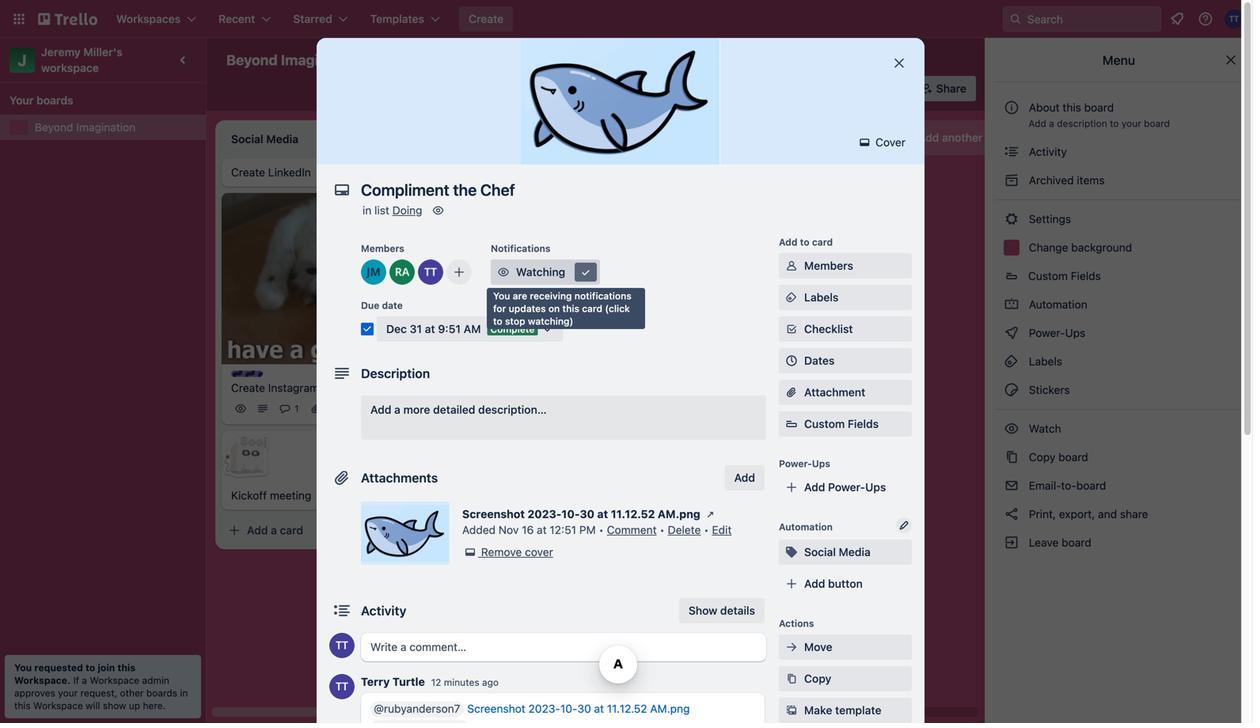 Task type: vqa. For each thing, say whether or not it's contained in the screenshot.
"Conceptualize Pets" Link
no



Task type: locate. For each thing, give the bounding box(es) containing it.
share
[[937, 82, 967, 95]]

1 horizontal spatial imagination
[[281, 51, 361, 69]]

1 vertical spatial in
[[180, 688, 188, 699]]

actions
[[779, 619, 815, 630]]

1 vertical spatial your
[[58, 688, 78, 699]]

added nov 16 at 12:51 pm
[[463, 524, 596, 537]]

0 vertical spatial activity
[[1026, 145, 1068, 158]]

power-ups up stickers
[[1026, 327, 1089, 340]]

watching
[[516, 266, 566, 279]]

dec 31 at 9:51 am
[[387, 323, 481, 336]]

add for add a more detailed description…
[[371, 404, 392, 417]]

card up members link
[[813, 237, 833, 248]]

custom fields down "change background"
[[1029, 270, 1102, 283]]

in right other
[[180, 688, 188, 699]]

0 vertical spatial boards
[[36, 94, 73, 107]]

to up activity link
[[1111, 118, 1120, 129]]

a left more
[[395, 404, 401, 417]]

sm image for members link
[[784, 258, 800, 274]]

jeremy miller's workspace
[[41, 46, 125, 74]]

this right join
[[118, 663, 136, 674]]

2 vertical spatial workspace
[[33, 701, 83, 712]]

members down add to card
[[805, 259, 854, 272]]

show details link
[[679, 599, 765, 624]]

custom fields button down attachment button
[[779, 417, 912, 432]]

sm image inside members link
[[784, 258, 800, 274]]

(click
[[605, 303, 630, 314]]

make template link
[[779, 699, 912, 724]]

sm image inside automation button
[[678, 76, 701, 98]]

0 vertical spatial copy
[[1029, 451, 1056, 464]]

2 vertical spatial card
[[280, 524, 303, 538]]

1 horizontal spatial workspace
[[90, 676, 140, 687]]

make
[[805, 705, 833, 718]]

1 vertical spatial custom
[[805, 418, 845, 431]]

sm image inside the social media 'button'
[[784, 545, 800, 561]]

sm image for 'stickers' link
[[1004, 383, 1020, 398]]

custom for menu
[[1029, 270, 1068, 283]]

2 horizontal spatial jeremy miller (jeremymiller198) image
[[867, 78, 889, 100]]

terry turtle (terryturtle) image up cover link
[[846, 78, 869, 100]]

copy up make
[[805, 673, 832, 686]]

your up activity link
[[1122, 118, 1142, 129]]

create left linkedin
[[231, 166, 265, 179]]

jeremy miller (jeremymiller198) image
[[867, 78, 889, 100], [361, 260, 387, 285], [602, 384, 621, 403]]

this up description
[[1063, 101, 1082, 114]]

0 horizontal spatial fields
[[848, 418, 879, 431]]

1 horizontal spatial you
[[493, 291, 510, 302]]

sm image inside the make template "link"
[[784, 703, 800, 719]]

you
[[493, 291, 510, 302], [14, 663, 32, 674]]

ruby anderson (rubyanderson7) image
[[888, 78, 910, 100], [624, 384, 643, 403]]

list left 'doing'
[[375, 204, 390, 217]]

primary element
[[0, 0, 1254, 38]]

0 vertical spatial 10-
[[562, 508, 580, 521]]

power-ups inside button
[[608, 82, 666, 95]]

0 vertical spatial in
[[363, 204, 372, 217]]

1 vertical spatial boards
[[146, 688, 177, 699]]

request,
[[80, 688, 117, 699]]

workspace left visible
[[430, 53, 488, 67]]

1 vertical spatial beyond
[[35, 121, 73, 134]]

0 horizontal spatial automation
[[701, 82, 761, 95]]

sm image
[[678, 76, 701, 98], [1004, 211, 1020, 227], [496, 265, 512, 280], [578, 265, 594, 280], [1004, 297, 1020, 313], [1004, 326, 1020, 341], [1004, 421, 1020, 437], [1004, 450, 1020, 466]]

2 vertical spatial automation
[[779, 522, 833, 533]]

custom fields down attachment button
[[805, 418, 879, 431]]

fields for menu
[[1071, 270, 1102, 283]]

list
[[986, 131, 1002, 144], [375, 204, 390, 217]]

1 vertical spatial terry turtle (terryturtle) image
[[846, 78, 869, 100]]

watching)
[[528, 316, 574, 327]]

1 vertical spatial copy
[[805, 673, 832, 686]]

1 horizontal spatial members
[[805, 259, 854, 272]]

0 vertical spatial custom fields
[[1029, 270, 1102, 283]]

sm image for cover link
[[857, 135, 873, 150]]

1 vertical spatial imagination
[[76, 121, 136, 134]]

at up comment link
[[598, 508, 608, 521]]

activity up archived
[[1026, 145, 1068, 158]]

card inside 'button'
[[280, 524, 303, 538]]

show details
[[689, 605, 756, 618]]

sm image inside print, export, and share link
[[1004, 507, 1020, 523]]

sm image for the email-to-board "link"
[[1004, 478, 1020, 494]]

add for add a card
[[247, 524, 268, 538]]

0 horizontal spatial power-ups
[[608, 82, 666, 95]]

add power-ups link
[[779, 475, 912, 501]]

another
[[943, 131, 983, 144]]

sm image inside move link
[[784, 640, 800, 656]]

sm image for the social media 'button'
[[784, 545, 800, 561]]

sm image inside 'stickers' link
[[1004, 383, 1020, 398]]

watch link
[[995, 417, 1244, 442]]

0 horizontal spatial in
[[180, 688, 188, 699]]

Board name text field
[[219, 48, 369, 73]]

labels link down power-ups link
[[995, 349, 1244, 375]]

ago
[[482, 678, 499, 689]]

sm image inside checklist link
[[784, 322, 800, 337]]

your
[[1122, 118, 1142, 129], [58, 688, 78, 699]]

custom fields button for add to card
[[779, 417, 912, 432]]

search image
[[1010, 13, 1023, 25]]

your
[[10, 94, 34, 107]]

2 horizontal spatial workspace
[[430, 53, 488, 67]]

a inside if a workspace admin approves your request, other boards in this workspace will show up here.
[[82, 676, 87, 687]]

1 horizontal spatial create from template… image
[[855, 341, 868, 354]]

workspace down approves
[[33, 701, 83, 712]]

2 horizontal spatial card
[[813, 237, 833, 248]]

1 vertical spatial labels link
[[995, 349, 1244, 375]]

labels link up checklist link
[[779, 285, 912, 310]]

sm image inside automation link
[[1004, 297, 1020, 313]]

sm image inside leave board link
[[1004, 535, 1020, 551]]

pm
[[580, 524, 596, 537]]

jeremy miller (jeremymiller198) image
[[399, 400, 418, 419]]

you up for
[[493, 291, 510, 302]]

sm image
[[857, 135, 873, 150], [1004, 144, 1020, 160], [1004, 173, 1020, 189], [430, 203, 446, 219], [784, 258, 800, 274], [784, 290, 800, 306], [784, 322, 800, 337], [1004, 354, 1020, 370], [1004, 383, 1020, 398], [1004, 478, 1020, 494], [703, 507, 719, 523], [1004, 507, 1020, 523], [1004, 535, 1020, 551], [463, 545, 478, 561], [784, 545, 800, 561], [784, 640, 800, 656], [784, 672, 800, 687], [784, 703, 800, 719]]

0 vertical spatial create
[[469, 12, 504, 25]]

at right 31
[[425, 323, 435, 336]]

requested
[[34, 663, 83, 674]]

approves
[[14, 688, 55, 699]]

1 vertical spatial you
[[14, 663, 32, 674]]

to up members link
[[801, 237, 810, 248]]

1 vertical spatial 30
[[578, 703, 591, 716]]

beyond inside 'link'
[[35, 121, 73, 134]]

sm image inside the copy board link
[[1004, 450, 1020, 466]]

a inside 'button'
[[271, 524, 277, 538]]

None text field
[[353, 176, 876, 204]]

add members to card image
[[453, 265, 466, 280]]

your boards with 1 items element
[[10, 91, 189, 110]]

sm image inside copy link
[[784, 672, 800, 687]]

0 horizontal spatial create from template… image
[[406, 525, 418, 538]]

you inside the you are receiving notifications for updates on this card (click to stop watching)
[[493, 291, 510, 302]]

0 vertical spatial list
[[986, 131, 1002, 144]]

0 vertical spatial beyond imagination
[[227, 51, 361, 69]]

create from template… image down 'attachments' on the left of the page
[[406, 525, 418, 538]]

1 horizontal spatial boards
[[146, 688, 177, 699]]

attachment button
[[779, 380, 912, 406]]

this inside if a workspace admin approves your request, other boards in this workspace will show up here.
[[14, 701, 31, 712]]

2 horizontal spatial automation
[[1026, 298, 1088, 311]]

automation link
[[995, 292, 1244, 318]]

30 down write a comment text box
[[578, 703, 591, 716]]

social
[[805, 546, 836, 559]]

0 vertical spatial members
[[361, 243, 405, 254]]

beyond
[[227, 51, 278, 69], [35, 121, 73, 134]]

archived items link
[[995, 168, 1244, 193]]

mark due date as complete image
[[361, 323, 374, 336]]

instagram
[[268, 382, 319, 395]]

archived
[[1029, 174, 1074, 187]]

sm image for automation link on the right of the page
[[1004, 297, 1020, 313]]

0 vertical spatial card
[[813, 237, 833, 248]]

add inside 'button'
[[247, 524, 268, 538]]

create down color: purple, title: none icon
[[231, 382, 265, 395]]

sm image inside cover link
[[857, 135, 873, 150]]

comment
[[607, 524, 657, 537]]

0 horizontal spatial custom
[[805, 418, 845, 431]]

copy link
[[779, 667, 912, 692]]

0 vertical spatial imagination
[[281, 51, 361, 69]]

edit link
[[712, 524, 732, 537]]

0 horizontal spatial card
[[280, 524, 303, 538]]

custom fields button
[[995, 264, 1244, 289], [779, 417, 912, 432]]

10- down write a comment text box
[[561, 703, 578, 716]]

this right on on the top left of page
[[563, 303, 580, 314]]

you for you requested to join this workspace.
[[14, 663, 32, 674]]

add for add another list
[[919, 131, 940, 144]]

customize views image
[[612, 52, 628, 68]]

1 vertical spatial ruby anderson (rubyanderson7) image
[[624, 384, 643, 403]]

0 horizontal spatial your
[[58, 688, 78, 699]]

power-ups down customize views icon
[[608, 82, 666, 95]]

remove cover
[[481, 546, 554, 559]]

to down for
[[493, 316, 503, 327]]

in
[[363, 204, 372, 217], [180, 688, 188, 699]]

0 vertical spatial your
[[1122, 118, 1142, 129]]

card for add a card
[[280, 524, 303, 538]]

remove cover link
[[463, 545, 554, 561]]

0 horizontal spatial beyond
[[35, 121, 73, 134]]

to left join
[[86, 663, 95, 674]]

members
[[361, 243, 405, 254], [805, 259, 854, 272]]

1 horizontal spatial custom
[[1029, 270, 1068, 283]]

card
[[813, 237, 833, 248], [582, 303, 603, 314], [280, 524, 303, 538]]

power-
[[608, 82, 645, 95], [1029, 327, 1066, 340], [779, 459, 812, 470], [829, 481, 866, 494]]

screenshot up added
[[463, 508, 525, 521]]

you inside you requested to join this workspace.
[[14, 663, 32, 674]]

checklist link
[[779, 317, 912, 342]]

1 horizontal spatial labels link
[[995, 349, 1244, 375]]

Mark due date as complete checkbox
[[361, 323, 374, 336]]

11.12.52
[[611, 508, 655, 521], [607, 703, 648, 716]]

0 vertical spatial 2023-
[[528, 508, 562, 521]]

0 horizontal spatial beyond imagination
[[35, 121, 136, 134]]

sm image for the left labels link
[[784, 290, 800, 306]]

power- down customize views icon
[[608, 82, 645, 95]]

fields down "change background"
[[1071, 270, 1102, 283]]

1 horizontal spatial beyond imagination
[[227, 51, 361, 69]]

screenshot down ago
[[468, 703, 526, 716]]

2023- up added nov 16 at 12:51 pm
[[528, 508, 562, 521]]

1 horizontal spatial your
[[1122, 118, 1142, 129]]

1 vertical spatial am.png
[[651, 703, 690, 716]]

list right another
[[986, 131, 1002, 144]]

30 up pm
[[580, 508, 595, 521]]

this down approves
[[14, 701, 31, 712]]

terry turtle (terryturtle) image
[[1225, 10, 1244, 29], [846, 78, 869, 100]]

create from template… image up attachment button
[[855, 341, 868, 354]]

labels up checklist
[[805, 291, 839, 304]]

sm image inside 'archived items' link
[[1004, 173, 1020, 189]]

watching button
[[491, 260, 600, 285]]

10-
[[562, 508, 580, 521], [561, 703, 578, 716]]

items
[[1077, 174, 1105, 187]]

color: purple, title: none image
[[231, 371, 263, 378]]

members up ruby anderson (rubyanderson7) image
[[361, 243, 405, 254]]

add another list button
[[890, 120, 1106, 155]]

on
[[549, 303, 560, 314]]

activity
[[1026, 145, 1068, 158], [361, 604, 407, 619]]

ups
[[645, 82, 666, 95], [1066, 327, 1086, 340], [812, 459, 831, 470], [866, 481, 887, 494]]

sm image inside the email-to-board "link"
[[1004, 478, 1020, 494]]

ups left automation button
[[645, 82, 666, 95]]

custom down "change"
[[1029, 270, 1068, 283]]

a down about
[[1050, 118, 1055, 129]]

fields down attachment button
[[848, 418, 879, 431]]

2 vertical spatial power-ups
[[779, 459, 831, 470]]

create inside button
[[469, 12, 504, 25]]

a right if
[[82, 676, 87, 687]]

2 vertical spatial create
[[231, 382, 265, 395]]

copy for copy
[[805, 673, 832, 686]]

custom fields
[[1029, 270, 1102, 283], [805, 418, 879, 431]]

0 horizontal spatial imagination
[[76, 121, 136, 134]]

0 horizontal spatial terry turtle (terryturtle) image
[[846, 78, 869, 100]]

add inside button
[[805, 578, 826, 591]]

sm image for checklist link
[[784, 322, 800, 337]]

0 vertical spatial custom
[[1029, 270, 1068, 283]]

sm image for copy link
[[784, 672, 800, 687]]

here.
[[143, 701, 166, 712]]

card down meeting
[[280, 524, 303, 538]]

0 horizontal spatial boards
[[36, 94, 73, 107]]

2023- down write a comment text box
[[529, 703, 561, 716]]

you up workspace.
[[14, 663, 32, 674]]

sm image inside activity link
[[1004, 144, 1020, 160]]

power-ups up add power-ups at right bottom
[[779, 459, 831, 470]]

1 horizontal spatial custom fields
[[1029, 270, 1102, 283]]

remove
[[481, 546, 522, 559]]

updates
[[509, 303, 546, 314]]

sm image inside power-ups link
[[1004, 326, 1020, 341]]

@rubyanderson7
[[374, 703, 460, 716]]

1 horizontal spatial jeremy miller (jeremymiller198) image
[[602, 384, 621, 403]]

0 vertical spatial custom fields button
[[995, 264, 1244, 289]]

0 vertical spatial workspace
[[430, 53, 488, 67]]

your down if
[[58, 688, 78, 699]]

sm image for automation button
[[678, 76, 701, 98]]

1 horizontal spatial fields
[[1071, 270, 1102, 283]]

terry turtle (terryturtle) image
[[418, 260, 444, 285], [580, 384, 599, 403], [377, 400, 396, 419], [329, 634, 355, 659], [329, 675, 355, 700]]

sm image inside settings link
[[1004, 211, 1020, 227]]

31
[[410, 323, 422, 336]]

board up print, export, and share
[[1077, 480, 1107, 493]]

imagination
[[281, 51, 361, 69], [76, 121, 136, 134]]

custom down attachment
[[805, 418, 845, 431]]

0 horizontal spatial copy
[[805, 673, 832, 686]]

1 horizontal spatial custom fields button
[[995, 264, 1244, 289]]

1 horizontal spatial copy
[[1029, 451, 1056, 464]]

custom fields button for menu
[[995, 264, 1244, 289]]

1 vertical spatial create
[[231, 166, 265, 179]]

0 vertical spatial screenshot
[[463, 508, 525, 521]]

share button
[[915, 76, 977, 101]]

create from template… image
[[855, 341, 868, 354], [406, 525, 418, 538]]

1 vertical spatial jeremy miller (jeremymiller198) image
[[361, 260, 387, 285]]

2 horizontal spatial power-ups
[[1026, 327, 1089, 340]]

this inside the you are receiving notifications for updates on this card (click to stop watching)
[[563, 303, 580, 314]]

1 horizontal spatial power-ups
[[779, 459, 831, 470]]

0 horizontal spatial custom fields
[[805, 418, 879, 431]]

admin
[[142, 676, 169, 687]]

sm image inside watch link
[[1004, 421, 1020, 437]]

workspace inside 'button'
[[430, 53, 488, 67]]

boards right the 'your'
[[36, 94, 73, 107]]

copy up email-
[[1029, 451, 1056, 464]]

move
[[805, 641, 833, 654]]

ups up media
[[866, 481, 887, 494]]

1 vertical spatial card
[[582, 303, 603, 314]]

dec
[[387, 323, 407, 336]]

attachment
[[805, 386, 866, 399]]

10- up 12:51
[[562, 508, 580, 521]]

add
[[1029, 118, 1047, 129], [919, 131, 940, 144], [779, 237, 798, 248], [371, 404, 392, 417], [735, 472, 756, 485], [805, 481, 826, 494], [247, 524, 268, 538], [805, 578, 826, 591]]

card down 'notifications'
[[582, 303, 603, 314]]

am.png
[[658, 508, 701, 521], [651, 703, 690, 716]]

this
[[1063, 101, 1082, 114], [563, 303, 580, 314], [118, 663, 136, 674], [14, 701, 31, 712]]

show
[[103, 701, 126, 712]]

boards down the admin
[[146, 688, 177, 699]]

back to home image
[[38, 6, 97, 32]]

labels up stickers
[[1026, 355, 1063, 368]]

stickers
[[1026, 384, 1071, 397]]

at right 16
[[537, 524, 547, 537]]

copy board link
[[995, 445, 1244, 470]]

create up workspace visible on the top left of the page
[[469, 12, 504, 25]]

are
[[513, 291, 528, 302]]

1 horizontal spatial beyond
[[227, 51, 278, 69]]

card for add to card
[[813, 237, 833, 248]]

0 vertical spatial power-ups
[[608, 82, 666, 95]]

1 vertical spatial 10-
[[561, 703, 578, 716]]

terry turtle (terryturtle) image right open information menu image
[[1225, 10, 1244, 29]]

activity up terry
[[361, 604, 407, 619]]

workspace down join
[[90, 676, 140, 687]]

power- inside button
[[608, 82, 645, 95]]

custom fields button down change background link
[[995, 264, 1244, 289]]

in left 'doing'
[[363, 204, 372, 217]]

a down kickoff meeting at the bottom
[[271, 524, 277, 538]]

board inside "link"
[[1077, 480, 1107, 493]]

complete
[[491, 324, 535, 335]]

1 vertical spatial fields
[[848, 418, 879, 431]]

labels
[[805, 291, 839, 304], [1026, 355, 1063, 368]]

boards inside if a workspace admin approves your request, other boards in this workspace will show up here.
[[146, 688, 177, 699]]

0 vertical spatial you
[[493, 291, 510, 302]]

j
[[18, 51, 27, 69]]

0 vertical spatial labels
[[805, 291, 839, 304]]



Task type: describe. For each thing, give the bounding box(es) containing it.
button
[[829, 578, 863, 591]]

workspace
[[41, 61, 99, 74]]

ups down automation link on the right of the page
[[1066, 327, 1086, 340]]

sm image for the make template "link"
[[784, 703, 800, 719]]

1 vertical spatial screenshot
[[468, 703, 526, 716]]

create for create instagram
[[231, 382, 265, 395]]

add button
[[725, 466, 765, 491]]

custom fields for menu
[[1029, 270, 1102, 283]]

a for if a workspace admin approves your request, other boards in this workspace will show up here.
[[82, 676, 87, 687]]

your inside about this board add a description to your board
[[1122, 118, 1142, 129]]

beyond imagination inside 'link'
[[35, 121, 136, 134]]

template
[[836, 705, 882, 718]]

sm image for labels link to the right
[[1004, 354, 1020, 370]]

dates button
[[779, 349, 912, 374]]

checklist
[[805, 323, 853, 336]]

open information menu image
[[1198, 11, 1214, 27]]

sm image for watch link
[[1004, 421, 1020, 437]]

1 vertical spatial list
[[375, 204, 390, 217]]

attachments
[[361, 471, 438, 486]]

activity link
[[995, 139, 1244, 165]]

add power-ups
[[805, 481, 887, 494]]

1
[[295, 404, 299, 415]]

0 horizontal spatial labels
[[805, 291, 839, 304]]

export,
[[1060, 508, 1096, 521]]

terry
[[361, 676, 390, 689]]

0 horizontal spatial jeremy miller (jeremymiller198) image
[[361, 260, 387, 285]]

at down write a comment text box
[[594, 703, 604, 716]]

will
[[86, 701, 100, 712]]

1 vertical spatial activity
[[361, 604, 407, 619]]

miller's
[[83, 46, 123, 59]]

board down export,
[[1062, 537, 1092, 550]]

sm image for leave board link at the right of the page
[[1004, 535, 1020, 551]]

automation inside button
[[701, 82, 761, 95]]

doing
[[393, 204, 423, 217]]

0 vertical spatial 11.12.52
[[611, 508, 655, 521]]

stickers link
[[995, 378, 1244, 403]]

change background
[[1026, 241, 1133, 254]]

sm image for print, export, and share link
[[1004, 507, 1020, 523]]

leave
[[1029, 537, 1059, 550]]

ups inside button
[[645, 82, 666, 95]]

add for add button
[[805, 578, 826, 591]]

change
[[1029, 241, 1069, 254]]

0 notifications image
[[1168, 10, 1187, 29]]

1 horizontal spatial labels
[[1026, 355, 1063, 368]]

due date
[[361, 300, 403, 311]]

change background link
[[995, 235, 1244, 261]]

to inside the you are receiving notifications for updates on this card (click to stop watching)
[[493, 316, 503, 327]]

0 vertical spatial create from template… image
[[855, 341, 868, 354]]

delete
[[668, 524, 701, 537]]

1 horizontal spatial ruby anderson (rubyanderson7) image
[[888, 78, 910, 100]]

ups up add power-ups at right bottom
[[812, 459, 831, 470]]

kickoff
[[231, 490, 267, 503]]

beyond imagination link
[[35, 120, 196, 135]]

notifications
[[491, 243, 551, 254]]

kickoff meeting
[[231, 490, 311, 503]]

board up activity link
[[1145, 118, 1171, 129]]

other
[[120, 688, 144, 699]]

create button
[[459, 6, 513, 32]]

sm image for the copy board link
[[1004, 450, 1020, 466]]

Write a comment text field
[[361, 634, 767, 662]]

boards inside your boards with 1 items element
[[36, 94, 73, 107]]

sm image for "watching" button
[[496, 265, 512, 280]]

0 vertical spatial jeremy miller (jeremymiller198) image
[[867, 78, 889, 100]]

power- up the social media 'button'
[[829, 481, 866, 494]]

0 vertical spatial 30
[[580, 508, 595, 521]]

0 horizontal spatial ruby anderson (rubyanderson7) image
[[624, 384, 643, 403]]

1 vertical spatial power-ups
[[1026, 327, 1089, 340]]

workspace.
[[14, 676, 71, 687]]

board up description
[[1085, 101, 1115, 114]]

fields for add to card
[[848, 418, 879, 431]]

imagination inside board name text box
[[281, 51, 361, 69]]

screenshot 2023-10-30 at 11.12.52 am.png link
[[468, 703, 690, 716]]

power- right add button
[[779, 459, 812, 470]]

add a more detailed description…
[[371, 404, 547, 417]]

sm image for remove cover link
[[463, 545, 478, 561]]

print,
[[1029, 508, 1057, 521]]

doing link
[[393, 204, 423, 217]]

description
[[1058, 118, 1108, 129]]

if a workspace admin approves your request, other boards in this workspace will show up here.
[[14, 676, 188, 712]]

for
[[493, 303, 506, 314]]

this inside you requested to join this workspace.
[[118, 663, 136, 674]]

copy board
[[1026, 451, 1089, 464]]

card inside the you are receiving notifications for updates on this card (click to stop watching)
[[582, 303, 603, 314]]

0 horizontal spatial members
[[361, 243, 405, 254]]

create instagram
[[231, 382, 319, 395]]

12 minutes ago link
[[431, 678, 499, 689]]

this inside about this board add a description to your board
[[1063, 101, 1082, 114]]

your boards
[[10, 94, 73, 107]]

1 horizontal spatial in
[[363, 204, 372, 217]]

add inside about this board add a description to your board
[[1029, 118, 1047, 129]]

custom for add to card
[[805, 418, 845, 431]]

a for add a more detailed description…
[[395, 404, 401, 417]]

stop
[[505, 316, 526, 327]]

a for add a card
[[271, 524, 277, 538]]

create instagram link
[[231, 381, 415, 397]]

sm image for 'archived items' link
[[1004, 173, 1020, 189]]

members link
[[779, 253, 912, 279]]

minutes
[[444, 678, 480, 689]]

up
[[129, 701, 140, 712]]

imagination inside 'link'
[[76, 121, 136, 134]]

@rubyanderson7 screenshot 2023-10-30 at 11.12.52 am.png
[[374, 703, 690, 716]]

you are receiving notifications for updates on this card (click to stop watching)
[[493, 291, 632, 327]]

create for create
[[469, 12, 504, 25]]

leave board
[[1026, 537, 1092, 550]]

to inside about this board add a description to your board
[[1111, 118, 1120, 129]]

sm image for power-ups link
[[1004, 326, 1020, 341]]

about
[[1029, 101, 1060, 114]]

nov
[[499, 524, 519, 537]]

power-ups link
[[995, 321, 1244, 346]]

comment link
[[607, 524, 657, 537]]

thinking
[[456, 175, 500, 189]]

add a card
[[247, 524, 303, 538]]

9:51
[[438, 323, 461, 336]]

your inside if a workspace admin approves your request, other boards in this workspace will show up here.
[[58, 688, 78, 699]]

1 horizontal spatial activity
[[1026, 145, 1068, 158]]

sm image for move link
[[784, 640, 800, 656]]

0 vertical spatial terry turtle (terryturtle) image
[[1225, 10, 1244, 29]]

0 horizontal spatial labels link
[[779, 285, 912, 310]]

1 vertical spatial automation
[[1026, 298, 1088, 311]]

details
[[721, 605, 756, 618]]

add for add power-ups
[[805, 481, 826, 494]]

create linkedin link
[[231, 165, 415, 181]]

2 vertical spatial jeremy miller (jeremymiller198) image
[[602, 384, 621, 403]]

you for you are receiving notifications for updates on this card (click to stop watching)
[[493, 291, 510, 302]]

meeting
[[270, 490, 311, 503]]

description
[[361, 366, 430, 381]]

watch
[[1026, 423, 1065, 436]]

media
[[839, 546, 871, 559]]

in inside if a workspace admin approves your request, other boards in this workspace will show up here.
[[180, 688, 188, 699]]

settings
[[1026, 213, 1072, 226]]

cover
[[525, 546, 554, 559]]

add button button
[[779, 572, 912, 597]]

1 vertical spatial members
[[805, 259, 854, 272]]

sm image for activity link
[[1004, 144, 1020, 160]]

due
[[361, 300, 380, 311]]

0 horizontal spatial workspace
[[33, 701, 83, 712]]

ruby anderson (rubyanderson7) image
[[390, 260, 415, 285]]

archived items
[[1026, 174, 1105, 187]]

beyond inside board name text box
[[227, 51, 278, 69]]

create for create linkedin
[[231, 166, 265, 179]]

add a card button
[[222, 519, 399, 544]]

add for add to card
[[779, 237, 798, 248]]

to inside you requested to join this workspace.
[[86, 663, 95, 674]]

1 horizontal spatial automation
[[779, 522, 833, 533]]

list inside add another list button
[[986, 131, 1002, 144]]

create linkedin
[[231, 166, 311, 179]]

16
[[522, 524, 534, 537]]

Search field
[[1023, 7, 1161, 31]]

1 vertical spatial 2023-
[[529, 703, 561, 716]]

1 vertical spatial create from template… image
[[406, 525, 418, 538]]

custom fields for add to card
[[805, 418, 879, 431]]

1 vertical spatial workspace
[[90, 676, 140, 687]]

social media button
[[779, 540, 912, 566]]

power-ups button
[[576, 76, 675, 101]]

menu
[[1103, 53, 1136, 68]]

add a more detailed description… link
[[361, 396, 767, 440]]

sm image for settings link
[[1004, 211, 1020, 227]]

beyond imagination inside board name text box
[[227, 51, 361, 69]]

a inside about this board add a description to your board
[[1050, 118, 1055, 129]]

more
[[404, 404, 430, 417]]

kickoff meeting link
[[231, 488, 415, 504]]

terry turtle 12 minutes ago
[[361, 676, 499, 689]]

power- up stickers
[[1029, 327, 1066, 340]]

1 vertical spatial 11.12.52
[[607, 703, 648, 716]]

notifications
[[575, 291, 632, 302]]

board up to-
[[1059, 451, 1089, 464]]

visible
[[491, 53, 524, 67]]

add for add
[[735, 472, 756, 485]]

copy for copy board
[[1029, 451, 1056, 464]]

turtle
[[393, 676, 425, 689]]

0 vertical spatial am.png
[[658, 508, 701, 521]]



